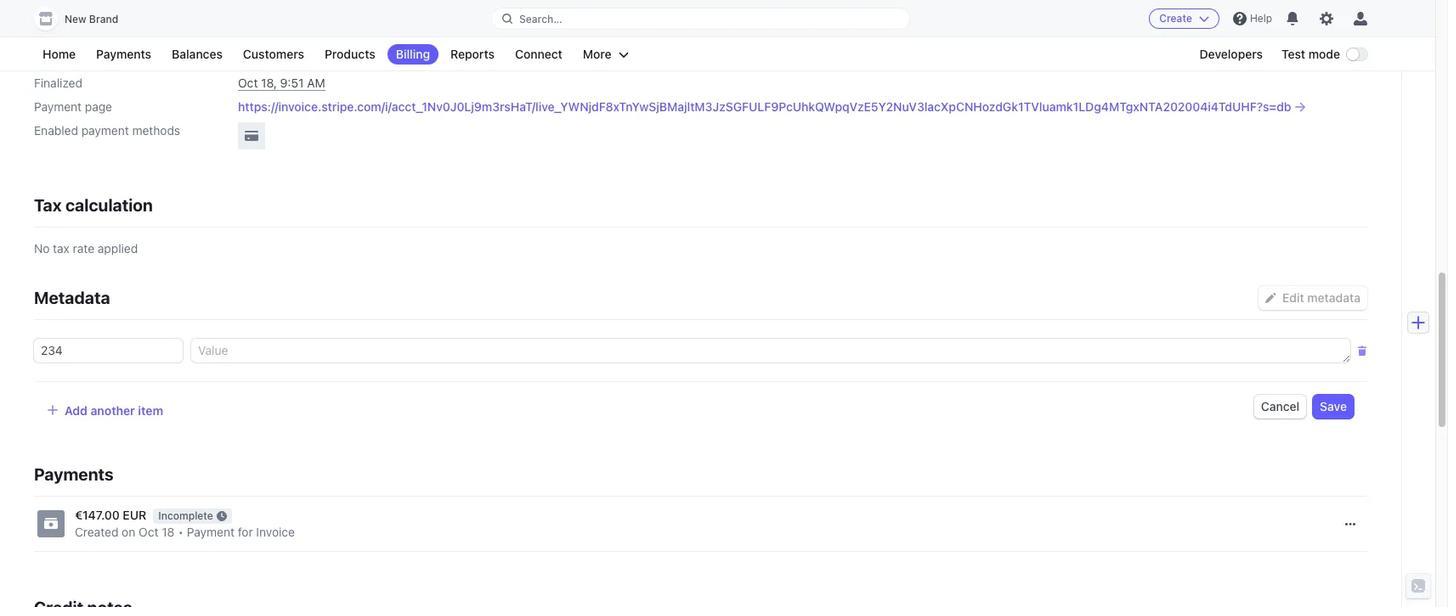 Task type: vqa. For each thing, say whether or not it's contained in the screenshot.
Core
no



Task type: describe. For each thing, give the bounding box(es) containing it.
new brand
[[65, 13, 118, 26]]

create button
[[1150, 9, 1220, 29]]

applied
[[98, 242, 138, 256]]

tax
[[34, 196, 62, 215]]

add another item
[[65, 404, 163, 418]]

2 vertical spatial oct
[[139, 526, 159, 540]]

cancel button
[[1255, 396, 1307, 419]]

test
[[1282, 47, 1306, 61]]

search…
[[520, 12, 563, 25]]

no
[[34, 242, 50, 256]]

developers link
[[1192, 44, 1272, 65]]

connect
[[515, 47, 563, 61]]

0 vertical spatial payment
[[34, 100, 82, 114]]

balances
[[172, 47, 223, 61]]

billing link
[[388, 44, 439, 65]]

more
[[583, 47, 612, 61]]

connect link
[[507, 44, 571, 65]]

products
[[325, 47, 376, 61]]

reports
[[451, 47, 495, 61]]

on
[[122, 526, 135, 540]]

new brand button
[[34, 7, 135, 31]]

oct 18, 9:49 am button
[[238, 51, 328, 68]]

page
[[85, 100, 112, 114]]

created for created on oct 18 • payment for invoice
[[75, 526, 119, 540]]

invoice
[[256, 526, 295, 540]]

9:51
[[280, 76, 304, 90]]

billing
[[396, 47, 430, 61]]

create
[[1160, 12, 1193, 25]]

customers
[[243, 47, 304, 61]]

eur
[[123, 509, 146, 523]]

in_1o2b4hlj9m3rshatey9mebog
[[238, 29, 418, 42]]

tax
[[53, 242, 70, 256]]

id
[[34, 27, 46, 42]]

tax calculation
[[34, 196, 153, 215]]

18
[[162, 526, 175, 540]]

methods
[[132, 123, 180, 138]]

balances link
[[163, 44, 231, 65]]

oct 18, 9:51 am
[[238, 76, 325, 90]]

created for created
[[34, 52, 78, 66]]

calculation
[[65, 196, 153, 215]]

edit
[[1283, 291, 1305, 305]]

metadata
[[1308, 291, 1361, 305]]

am for oct 18, 9:51 am
[[307, 76, 325, 90]]

•
[[178, 526, 184, 540]]

Search… text field
[[492, 8, 910, 29]]

new
[[65, 13, 86, 26]]

customers link
[[235, 44, 313, 65]]

18, for 9:49
[[261, 52, 277, 66]]

payment page
[[34, 100, 112, 114]]

incomplete
[[158, 510, 213, 523]]

save
[[1321, 400, 1348, 414]]

payment
[[81, 123, 129, 138]]

created on oct 18 • payment for invoice
[[75, 526, 295, 540]]

payments link
[[88, 44, 160, 65]]

metadata
[[34, 288, 110, 308]]

help
[[1251, 12, 1273, 25]]



Task type: locate. For each thing, give the bounding box(es) containing it.
am inside button
[[307, 76, 325, 90]]

€147.00
[[75, 509, 120, 523]]

1 vertical spatial 18,
[[261, 76, 277, 90]]

am for oct 18, 9:49 am
[[309, 52, 328, 66]]

1 18, from the top
[[261, 52, 277, 66]]

0 vertical spatial am
[[309, 52, 328, 66]]

1 vertical spatial created
[[75, 526, 119, 540]]

payments
[[96, 47, 151, 61], [34, 465, 114, 485]]

rate
[[73, 242, 94, 256]]

Search… search field
[[492, 8, 910, 29]]

https://invoice.stripe.com/i/acct_1nv0j0lj9m3rshat/live_ywnjdf8xtnywsjbmajltm3jzsgfulf9pcuhkqwpqvze5y2nuv3lacxpcnhozdgk1tvluamk1ldg4mtgxnta202004i4tduhf?s=db
[[238, 100, 1292, 114]]

0 vertical spatial payments
[[96, 47, 151, 61]]

oct for oct 18, 9:51 am
[[238, 76, 258, 90]]

more button
[[575, 44, 637, 65]]

oct
[[238, 52, 258, 66], [238, 76, 258, 90], [139, 526, 159, 540]]

oct down customers link
[[238, 76, 258, 90]]

18, left 9:51
[[261, 76, 277, 90]]

A value for the given metadata key text field
[[191, 339, 1351, 363]]

no tax rate applied
[[34, 242, 138, 256]]

oct 18, 9:49 am
[[238, 52, 328, 66]]

test mode
[[1282, 47, 1341, 61]]

am inside "button"
[[309, 52, 328, 66]]

oct 18, 9:51 am button
[[238, 75, 325, 92]]

https://invoice.stripe.com/i/acct_1nv0j0lj9m3rshat/live_ywnjdf8xtnywsjbmajltm3jzsgfulf9pcuhkqwpqvze5y2nuv3lacxpcnhozdgk1tvluamk1ldg4mtgxnta202004i4tduhf?s=db link
[[238, 99, 1306, 116]]

created down €147.00
[[75, 526, 119, 540]]

item
[[138, 404, 163, 418]]

help button
[[1227, 5, 1280, 32]]

enabled
[[34, 123, 78, 138]]

edit metadata
[[1283, 291, 1361, 305]]

reports link
[[442, 44, 503, 65]]

another
[[91, 404, 135, 418]]

1 vertical spatial am
[[307, 76, 325, 90]]

0 vertical spatial created
[[34, 52, 78, 66]]

oct for oct 18, 9:49 am
[[238, 52, 258, 66]]

€147.00 eur
[[75, 509, 146, 523]]

18,
[[261, 52, 277, 66], [261, 76, 277, 90]]

oct left 18
[[139, 526, 159, 540]]

0 horizontal spatial payment
[[34, 100, 82, 114]]

created
[[34, 52, 78, 66], [75, 526, 119, 540]]

home
[[43, 47, 76, 61]]

list
[[24, 498, 1368, 566]]

oct inside button
[[238, 76, 258, 90]]

cancel
[[1262, 400, 1300, 414]]

edit metadata button
[[1259, 287, 1368, 311]]

developers
[[1200, 47, 1264, 61]]

save button
[[1314, 396, 1355, 419]]

payment down finalized at the top left of page
[[34, 100, 82, 114]]

am right 9:49
[[309, 52, 328, 66]]

2 18, from the top
[[261, 76, 277, 90]]

18, inside button
[[261, 76, 277, 90]]

am right 9:51
[[307, 76, 325, 90]]

add another item button
[[48, 404, 163, 418]]

mode
[[1309, 47, 1341, 61]]

for
[[238, 526, 253, 540]]

products link
[[316, 44, 384, 65]]

oct inside "button"
[[238, 52, 258, 66]]

18, for 9:51
[[261, 76, 277, 90]]

list containing €147.00 eur
[[24, 498, 1368, 566]]

add
[[65, 404, 88, 418]]

brand
[[89, 13, 118, 26]]

18, inside "button"
[[261, 52, 277, 66]]

payment
[[34, 100, 82, 114], [187, 526, 235, 540]]

0 vertical spatial oct
[[238, 52, 258, 66]]

home link
[[34, 44, 84, 65]]

1 vertical spatial oct
[[238, 76, 258, 90]]

1 horizontal spatial payment
[[187, 526, 235, 540]]

Key text field
[[34, 339, 183, 363]]

svg image
[[1266, 294, 1276, 304]]

finalized
[[34, 76, 82, 90]]

1 vertical spatial payment
[[187, 526, 235, 540]]

9:49
[[280, 52, 306, 66]]

0 vertical spatial 18,
[[261, 52, 277, 66]]

payments up €147.00
[[34, 465, 114, 485]]

am
[[309, 52, 328, 66], [307, 76, 325, 90]]

18, left 9:49
[[261, 52, 277, 66]]

svg image
[[1346, 520, 1356, 530]]

created up finalized at the top left of page
[[34, 52, 78, 66]]

payments down brand
[[96, 47, 151, 61]]

oct up oct 18, 9:51 am
[[238, 52, 258, 66]]

enabled payment methods
[[34, 123, 180, 138]]

payment down incomplete
[[187, 526, 235, 540]]

1 vertical spatial payments
[[34, 465, 114, 485]]



